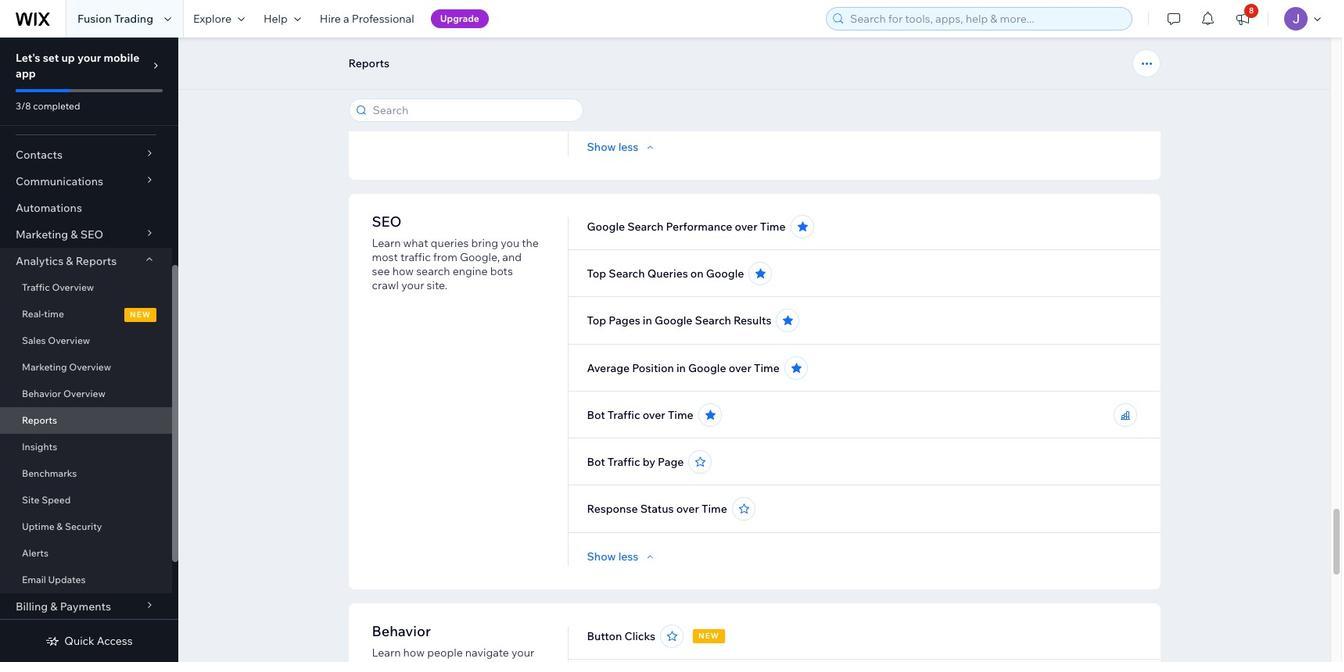 Task type: locate. For each thing, give the bounding box(es) containing it.
site
[[372, 660, 390, 663]]

1 vertical spatial learn
[[372, 646, 401, 660]]

2 horizontal spatial your
[[512, 646, 534, 660]]

behavior
[[22, 388, 61, 400], [372, 623, 431, 641]]

1 vertical spatial new
[[699, 631, 720, 641]]

email
[[587, 92, 615, 106], [22, 574, 46, 586]]

1 vertical spatial how
[[403, 646, 425, 660]]

1 vertical spatial bot
[[587, 455, 605, 469]]

search for google
[[628, 220, 664, 234]]

and
[[502, 250, 522, 264], [393, 660, 412, 663]]

1 vertical spatial top
[[587, 314, 606, 328]]

traffic left by
[[608, 455, 640, 469]]

top
[[587, 267, 606, 281], [587, 314, 606, 328]]

1 vertical spatial your
[[401, 278, 424, 293]]

1 vertical spatial marketing
[[22, 361, 67, 373]]

traffic up bot traffic by page
[[608, 408, 640, 422]]

in for position
[[677, 361, 686, 375]]

1 vertical spatial search
[[609, 267, 645, 281]]

show less button down response
[[587, 550, 657, 564]]

0 vertical spatial show
[[587, 140, 616, 154]]

2 less from the top
[[618, 550, 639, 564]]

learn for behavior
[[372, 646, 401, 660]]

less down response
[[618, 550, 639, 564]]

mobile
[[104, 51, 140, 65]]

1 vertical spatial less
[[618, 550, 639, 564]]

email inside sidebar element
[[22, 574, 46, 586]]

in right 'position'
[[677, 361, 686, 375]]

2 bot from the top
[[587, 455, 605, 469]]

traffic
[[22, 282, 50, 293], [608, 408, 640, 422], [608, 455, 640, 469]]

less for 1st show less button from the bottom
[[618, 550, 639, 564]]

1 bot from the top
[[587, 408, 605, 422]]

set
[[43, 51, 59, 65]]

1 vertical spatial reports
[[76, 254, 117, 268]]

queries
[[431, 236, 469, 250]]

1 top from the top
[[587, 267, 606, 281]]

2 vertical spatial search
[[695, 314, 731, 328]]

2 show from the top
[[587, 550, 616, 564]]

bot traffic by page
[[587, 455, 684, 469]]

time right status
[[702, 502, 727, 516]]

0 vertical spatial traffic
[[22, 282, 50, 293]]

2 top from the top
[[587, 314, 606, 328]]

up
[[61, 51, 75, 65]]

0 horizontal spatial clicks
[[625, 630, 656, 644]]

show less button down campaign at top
[[587, 140, 657, 154]]

sales overview
[[22, 335, 90, 347]]

crawl
[[372, 278, 399, 293]]

Search for tools, apps, help & more... field
[[846, 8, 1127, 30]]

learn up see
[[372, 236, 401, 250]]

1 vertical spatial traffic
[[608, 408, 640, 422]]

0 horizontal spatial seo
[[80, 228, 103, 242]]

0 vertical spatial show less
[[587, 140, 639, 154]]

reports inside reports link
[[22, 415, 57, 426]]

quick access button
[[46, 634, 133, 648]]

show down email campaign clicks
[[587, 140, 616, 154]]

marketing inside dropdown button
[[16, 228, 68, 242]]

search left results
[[695, 314, 731, 328]]

google right 'position'
[[688, 361, 726, 375]]

navigate
[[465, 646, 509, 660]]

search
[[416, 264, 450, 278]]

learn
[[372, 236, 401, 250], [372, 646, 401, 660]]

traffic for bot traffic over time
[[608, 408, 640, 422]]

your
[[77, 51, 101, 65], [401, 278, 424, 293], [512, 646, 534, 660]]

0 vertical spatial your
[[77, 51, 101, 65]]

0 vertical spatial clicks
[[673, 92, 704, 106]]

2 learn from the top
[[372, 646, 401, 660]]

marketing for marketing overview
[[22, 361, 67, 373]]

0 vertical spatial and
[[502, 250, 522, 264]]

updates
[[48, 574, 86, 586]]

search up top search queries on google
[[628, 220, 664, 234]]

traffic for bot traffic by page
[[608, 455, 640, 469]]

1 horizontal spatial reports
[[76, 254, 117, 268]]

overview down "sales overview" link
[[69, 361, 111, 373]]

in right pages
[[643, 314, 652, 328]]

seo up most
[[372, 213, 402, 231]]

seo learn what queries bring you the most traffic from google, and see how search engine bots crawl your site.
[[372, 213, 539, 293]]

behavior for behavior learn how people navigate your site and look for places t
[[372, 623, 431, 641]]

behavior for behavior overview
[[22, 388, 61, 400]]

1 vertical spatial show less
[[587, 550, 639, 564]]

overview
[[52, 282, 94, 293], [48, 335, 90, 347], [69, 361, 111, 373], [63, 388, 105, 400]]

0 vertical spatial learn
[[372, 236, 401, 250]]

clicks right campaign at top
[[673, 92, 704, 106]]

0 vertical spatial search
[[628, 220, 664, 234]]

0 vertical spatial bot
[[587, 408, 605, 422]]

learn inside behavior learn how people navigate your site and look for places t
[[372, 646, 401, 660]]

marketing up analytics
[[16, 228, 68, 242]]

1 horizontal spatial and
[[502, 250, 522, 264]]

page
[[658, 455, 684, 469]]

behavior up site
[[372, 623, 431, 641]]

& inside dropdown button
[[71, 228, 78, 242]]

overview for sales overview
[[48, 335, 90, 347]]

insights link
[[0, 434, 172, 461]]

site
[[22, 494, 40, 506]]

professional
[[352, 12, 414, 26]]

and left the
[[502, 250, 522, 264]]

seo down automations link
[[80, 228, 103, 242]]

2 vertical spatial your
[[512, 646, 534, 660]]

less down campaign at top
[[618, 140, 639, 154]]

for
[[439, 660, 453, 663]]

&
[[71, 228, 78, 242], [66, 254, 73, 268], [57, 521, 63, 533], [50, 600, 57, 614]]

uptime & security
[[22, 521, 102, 533]]

bot for bot traffic by page
[[587, 455, 605, 469]]

how
[[392, 264, 414, 278], [403, 646, 425, 660]]

0 vertical spatial marketing
[[16, 228, 68, 242]]

traffic down analytics
[[22, 282, 50, 293]]

0 horizontal spatial behavior
[[22, 388, 61, 400]]

reports up traffic overview link
[[76, 254, 117, 268]]

behavior inside sidebar element
[[22, 388, 61, 400]]

how right see
[[392, 264, 414, 278]]

1 learn from the top
[[372, 236, 401, 250]]

top left pages
[[587, 314, 606, 328]]

1 vertical spatial and
[[393, 660, 412, 663]]

2 show less button from the top
[[587, 550, 657, 564]]

1 horizontal spatial in
[[677, 361, 686, 375]]

top for top search queries on google
[[587, 267, 606, 281]]

3/8
[[16, 100, 31, 112]]

reports link
[[0, 408, 172, 434]]

and inside the seo learn what queries bring you the most traffic from google, and see how search engine bots crawl your site.
[[502, 250, 522, 264]]

show less down campaign at top
[[587, 140, 639, 154]]

1 vertical spatial show
[[587, 550, 616, 564]]

marketing down sales
[[22, 361, 67, 373]]

speed
[[42, 494, 71, 506]]

marketing
[[16, 228, 68, 242], [22, 361, 67, 373]]

email for email updates
[[22, 574, 46, 586]]

bot up response
[[587, 455, 605, 469]]

& for analytics
[[66, 254, 73, 268]]

1 show from the top
[[587, 140, 616, 154]]

0 horizontal spatial reports
[[22, 415, 57, 426]]

behavior down marketing overview
[[22, 388, 61, 400]]

email down alerts
[[22, 574, 46, 586]]

clicks right button
[[625, 630, 656, 644]]

1 vertical spatial in
[[677, 361, 686, 375]]

sidebar element
[[0, 38, 178, 663]]

engine
[[453, 264, 488, 278]]

uptime
[[22, 521, 54, 533]]

show less
[[587, 140, 639, 154], [587, 550, 639, 564]]

reports inside analytics & reports popup button
[[76, 254, 117, 268]]

0 horizontal spatial in
[[643, 314, 652, 328]]

your right up
[[77, 51, 101, 65]]

3/8 completed
[[16, 100, 80, 112]]

learn inside the seo learn what queries bring you the most traffic from google, and see how search engine bots crawl your site.
[[372, 236, 401, 250]]

top left queries
[[587, 267, 606, 281]]

you
[[501, 236, 519, 250]]

1 vertical spatial show less button
[[587, 550, 657, 564]]

and inside behavior learn how people navigate your site and look for places t
[[393, 660, 412, 663]]

contacts button
[[0, 142, 172, 168]]

marketing overview
[[22, 361, 111, 373]]

completed
[[33, 100, 80, 112]]

0 horizontal spatial your
[[77, 51, 101, 65]]

0 vertical spatial behavior
[[22, 388, 61, 400]]

overview for behavior overview
[[63, 388, 105, 400]]

email left campaign at top
[[587, 92, 615, 106]]

hire a professional
[[320, 12, 414, 26]]

0 horizontal spatial email
[[22, 574, 46, 586]]

1 vertical spatial email
[[22, 574, 46, 586]]

new
[[130, 310, 151, 320], [699, 631, 720, 641]]

overview down analytics & reports
[[52, 282, 94, 293]]

0 vertical spatial new
[[130, 310, 151, 320]]

0 horizontal spatial new
[[130, 310, 151, 320]]

less for 2nd show less button from the bottom of the page
[[618, 140, 639, 154]]

show
[[587, 140, 616, 154], [587, 550, 616, 564]]

overview up marketing overview
[[48, 335, 90, 347]]

1 vertical spatial behavior
[[372, 623, 431, 641]]

& right the uptime
[[57, 521, 63, 533]]

fusion trading
[[77, 12, 153, 26]]

0 vertical spatial email
[[587, 92, 615, 106]]

places
[[456, 660, 488, 663]]

show less down response
[[587, 550, 639, 564]]

show less button
[[587, 140, 657, 154], [587, 550, 657, 564]]

1 horizontal spatial email
[[587, 92, 615, 106]]

on
[[691, 267, 704, 281]]

bot down average on the left bottom
[[587, 408, 605, 422]]

top search queries on google
[[587, 267, 744, 281]]

& right "billing"
[[50, 600, 57, 614]]

overview down marketing overview link
[[63, 388, 105, 400]]

marketing & seo
[[16, 228, 103, 242]]

analytics
[[16, 254, 64, 268]]

time right performance
[[760, 220, 786, 234]]

your left site.
[[401, 278, 424, 293]]

payments
[[60, 600, 111, 614]]

1 horizontal spatial behavior
[[372, 623, 431, 641]]

1 horizontal spatial seo
[[372, 213, 402, 231]]

reports inside reports button
[[348, 56, 390, 70]]

in
[[643, 314, 652, 328], [677, 361, 686, 375]]

0 vertical spatial reports
[[348, 56, 390, 70]]

0 vertical spatial in
[[643, 314, 652, 328]]

and right site
[[393, 660, 412, 663]]

what
[[403, 236, 428, 250]]

your inside let's set up your mobile app
[[77, 51, 101, 65]]

& inside popup button
[[66, 254, 73, 268]]

& up analytics & reports
[[71, 228, 78, 242]]

0 vertical spatial how
[[392, 264, 414, 278]]

0 vertical spatial top
[[587, 267, 606, 281]]

how inside the seo learn what queries bring you the most traffic from google, and see how search engine bots crawl your site.
[[392, 264, 414, 278]]

2 vertical spatial traffic
[[608, 455, 640, 469]]

reports up the insights
[[22, 415, 57, 426]]

2 show less from the top
[[587, 550, 639, 564]]

traffic inside traffic overview link
[[22, 282, 50, 293]]

show down response
[[587, 550, 616, 564]]

1 horizontal spatial your
[[401, 278, 424, 293]]

your right 'navigate'
[[512, 646, 534, 660]]

2 horizontal spatial reports
[[348, 56, 390, 70]]

1 show less from the top
[[587, 140, 639, 154]]

queries
[[647, 267, 688, 281]]

0 horizontal spatial and
[[393, 660, 412, 663]]

reports down hire a professional link
[[348, 56, 390, 70]]

the
[[522, 236, 539, 250]]

site.
[[427, 278, 447, 293]]

how left people
[[403, 646, 425, 660]]

over down results
[[729, 361, 752, 375]]

1 less from the top
[[618, 140, 639, 154]]

quick
[[64, 634, 94, 648]]

look
[[414, 660, 436, 663]]

behavior inside behavior learn how people navigate your site and look for places t
[[372, 623, 431, 641]]

& inside dropdown button
[[50, 600, 57, 614]]

learn left look
[[372, 646, 401, 660]]

help
[[264, 12, 288, 26]]

google search performance over time
[[587, 220, 786, 234]]

new inside sidebar element
[[130, 310, 151, 320]]

email for email campaign clicks
[[587, 92, 615, 106]]

0 vertical spatial less
[[618, 140, 639, 154]]

0 vertical spatial show less button
[[587, 140, 657, 154]]

& down marketing & seo
[[66, 254, 73, 268]]

search left queries
[[609, 267, 645, 281]]

2 vertical spatial reports
[[22, 415, 57, 426]]

your inside the seo learn what queries bring you the most traffic from google, and see how search engine bots crawl your site.
[[401, 278, 424, 293]]

& inside 'link'
[[57, 521, 63, 533]]



Task type: vqa. For each thing, say whether or not it's contained in the screenshot.
'Marketing Overview' link
yes



Task type: describe. For each thing, give the bounding box(es) containing it.
benchmarks link
[[0, 461, 172, 487]]

access
[[97, 634, 133, 648]]

average position in google over time
[[587, 361, 780, 375]]

position
[[632, 361, 674, 375]]

site speed
[[22, 494, 71, 506]]

reports for reports link
[[22, 415, 57, 426]]

1 horizontal spatial clicks
[[673, 92, 704, 106]]

benchmarks
[[22, 468, 77, 479]]

marketing overview link
[[0, 354, 172, 381]]

1 horizontal spatial new
[[699, 631, 720, 641]]

traffic
[[400, 250, 431, 264]]

app
[[16, 66, 36, 81]]

marketing for marketing & seo
[[16, 228, 68, 242]]

bots
[[490, 264, 513, 278]]

billing & payments
[[16, 600, 111, 614]]

8 button
[[1226, 0, 1260, 38]]

8
[[1249, 5, 1254, 16]]

marketing & seo button
[[0, 221, 172, 248]]

learn for seo
[[372, 236, 401, 250]]

show for 1st show less button from the bottom
[[587, 550, 616, 564]]

overview for traffic overview
[[52, 282, 94, 293]]

button clicks
[[587, 630, 656, 644]]

by
[[643, 455, 655, 469]]

1 vertical spatial clicks
[[625, 630, 656, 644]]

1 show less button from the top
[[587, 140, 657, 154]]

hire a professional link
[[310, 0, 424, 38]]

reports button
[[341, 52, 397, 75]]

google down queries
[[655, 314, 693, 328]]

Search field
[[368, 99, 578, 121]]

email campaign clicks
[[587, 92, 704, 106]]

over right status
[[676, 502, 699, 516]]

communications
[[16, 174, 103, 189]]

campaign
[[618, 92, 671, 106]]

your inside behavior learn how people navigate your site and look for places t
[[512, 646, 534, 660]]

alerts link
[[0, 540, 172, 567]]

trading
[[114, 12, 153, 26]]

most
[[372, 250, 398, 264]]

time down results
[[754, 361, 780, 375]]

see
[[372, 264, 390, 278]]

automations
[[16, 201, 82, 215]]

traffic overview link
[[0, 275, 172, 301]]

pages
[[609, 314, 640, 328]]

google right on
[[706, 267, 744, 281]]

seo inside the seo learn what queries bring you the most traffic from google, and see how search engine bots crawl your site.
[[372, 213, 402, 231]]

bot for bot traffic over time
[[587, 408, 605, 422]]

& for marketing
[[71, 228, 78, 242]]

button
[[587, 630, 622, 644]]

hire
[[320, 12, 341, 26]]

top pages in google search results
[[587, 314, 772, 328]]

behavior learn how people navigate your site and look for places t
[[372, 623, 534, 663]]

let's
[[16, 51, 40, 65]]

real-
[[22, 308, 44, 320]]

top for top pages in google search results
[[587, 314, 606, 328]]

contacts
[[16, 148, 63, 162]]

alerts
[[22, 548, 49, 559]]

results
[[734, 314, 772, 328]]

sales
[[22, 335, 46, 347]]

over down 'position'
[[643, 408, 665, 422]]

from
[[433, 250, 457, 264]]

time
[[44, 308, 64, 320]]

upgrade
[[440, 13, 479, 24]]

seo inside dropdown button
[[80, 228, 103, 242]]

response
[[587, 502, 638, 516]]

people
[[427, 646, 463, 660]]

fusion
[[77, 12, 112, 26]]

bring
[[471, 236, 498, 250]]

behavior overview
[[22, 388, 105, 400]]

performance
[[666, 220, 732, 234]]

& for billing
[[50, 600, 57, 614]]

automations link
[[0, 195, 172, 221]]

traffic overview
[[22, 282, 94, 293]]

site speed link
[[0, 487, 172, 514]]

overview for marketing overview
[[69, 361, 111, 373]]

show for 2nd show less button from the bottom of the page
[[587, 140, 616, 154]]

bot traffic over time
[[587, 408, 694, 422]]

analytics & reports button
[[0, 248, 172, 275]]

email updates
[[22, 574, 86, 586]]

help button
[[254, 0, 310, 38]]

in for pages
[[643, 314, 652, 328]]

& for uptime
[[57, 521, 63, 533]]

over right performance
[[735, 220, 758, 234]]

explore
[[193, 12, 232, 26]]

reports for reports button at the top of the page
[[348, 56, 390, 70]]

analytics & reports
[[16, 254, 117, 268]]

quick access
[[64, 634, 133, 648]]

upgrade button
[[431, 9, 489, 28]]

behavior overview link
[[0, 381, 172, 408]]

real-time
[[22, 308, 64, 320]]

status
[[640, 502, 674, 516]]

sales overview link
[[0, 328, 172, 354]]

time down 'average position in google over time'
[[668, 408, 694, 422]]

uptime & security link
[[0, 514, 172, 540]]

communications button
[[0, 168, 172, 195]]

search for top
[[609, 267, 645, 281]]

response status over time
[[587, 502, 727, 516]]

google up top search queries on google
[[587, 220, 625, 234]]

how inside behavior learn how people navigate your site and look for places t
[[403, 646, 425, 660]]

billing
[[16, 600, 48, 614]]

billing & payments button
[[0, 594, 172, 620]]



